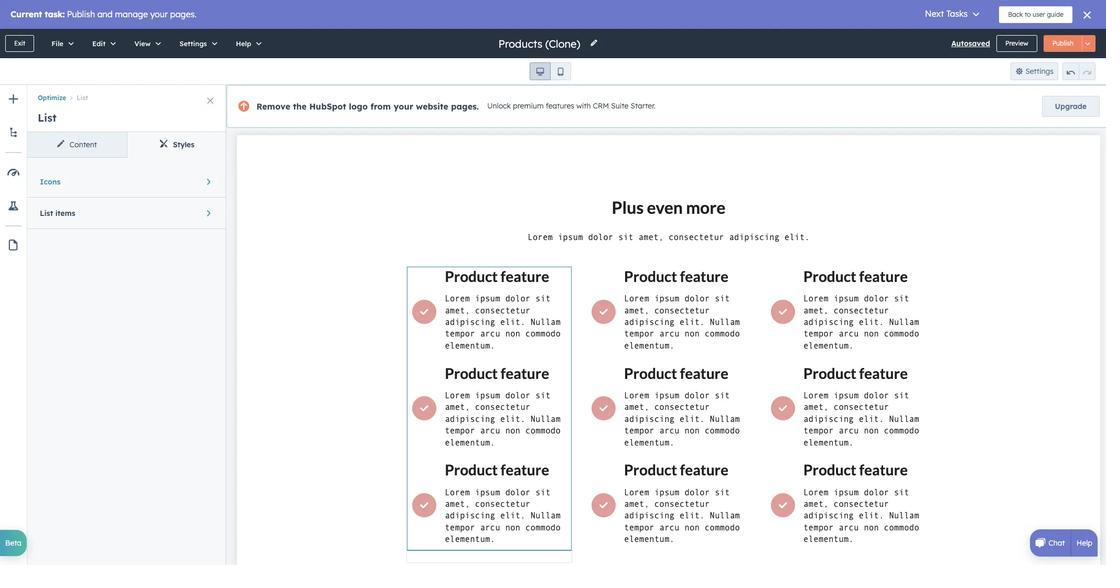Task type: locate. For each thing, give the bounding box(es) containing it.
group up 'features' at the top
[[530, 62, 571, 80]]

beta button
[[0, 530, 27, 557]]

navigation
[[27, 85, 227, 104]]

0 horizontal spatial settings
[[180, 39, 207, 48]]

1 horizontal spatial group
[[1063, 62, 1096, 80]]

styles link
[[127, 132, 227, 157]]

1 vertical spatial settings button
[[1011, 62, 1059, 80]]

list
[[77, 94, 88, 102], [38, 111, 57, 124], [40, 209, 53, 218]]

list down optimize button
[[38, 111, 57, 124]]

upgrade
[[1055, 102, 1087, 111]]

file button
[[41, 29, 81, 58]]

hubspot
[[309, 101, 346, 112]]

file
[[52, 39, 63, 48]]

with
[[576, 101, 591, 111]]

settings down preview button
[[1026, 67, 1054, 76]]

tab list
[[27, 132, 227, 158]]

list left items
[[40, 209, 53, 218]]

remove
[[257, 101, 290, 112]]

logo
[[349, 101, 368, 112]]

view button
[[123, 29, 169, 58]]

crm
[[593, 101, 609, 111]]

1 vertical spatial settings
[[1026, 67, 1054, 76]]

list right optimize button
[[77, 94, 88, 102]]

beta
[[5, 539, 22, 548]]

group down publish "group"
[[1063, 62, 1096, 80]]

settings button
[[169, 29, 225, 58], [1011, 62, 1059, 80]]

caret image
[[204, 210, 214, 217]]

suite
[[611, 101, 629, 111]]

preview
[[1006, 39, 1029, 47]]

1 vertical spatial help
[[1077, 539, 1093, 548]]

publish
[[1053, 39, 1074, 47]]

settings
[[180, 39, 207, 48], [1026, 67, 1054, 76]]

navigation containing optimize
[[27, 85, 227, 104]]

0 vertical spatial list
[[77, 94, 88, 102]]

upgrade link
[[1042, 96, 1100, 117]]

chat
[[1049, 539, 1065, 548]]

help inside button
[[236, 39, 251, 48]]

None field
[[498, 36, 584, 51]]

0 vertical spatial help
[[236, 39, 251, 48]]

help
[[236, 39, 251, 48], [1077, 539, 1093, 548]]

settings right the view button
[[180, 39, 207, 48]]

help button
[[225, 29, 269, 58]]

0 horizontal spatial settings button
[[169, 29, 225, 58]]

features
[[546, 101, 574, 111]]

0 horizontal spatial group
[[530, 62, 571, 80]]

0 vertical spatial settings button
[[169, 29, 225, 58]]

tab list containing content
[[27, 132, 227, 158]]

remove the hubspot logo from your website pages.
[[257, 101, 479, 112]]

2 vertical spatial list
[[40, 209, 53, 218]]

1 horizontal spatial settings button
[[1011, 62, 1059, 80]]

0 horizontal spatial help
[[236, 39, 251, 48]]

2 group from the left
[[1063, 62, 1096, 80]]

list button
[[66, 94, 88, 102]]

group
[[530, 62, 571, 80], [1063, 62, 1096, 80]]



Task type: vqa. For each thing, say whether or not it's contained in the screenshot.
Starter.
yes



Task type: describe. For each thing, give the bounding box(es) containing it.
icons
[[40, 177, 61, 186]]

optimize button
[[38, 94, 66, 102]]

optimize
[[38, 94, 66, 102]]

exit
[[14, 39, 25, 47]]

unlock
[[487, 101, 511, 111]]

1 horizontal spatial help
[[1077, 539, 1093, 548]]

styles
[[173, 140, 195, 150]]

edit
[[92, 39, 106, 48]]

edit button
[[81, 29, 123, 58]]

pages.
[[451, 101, 479, 112]]

your
[[394, 101, 413, 112]]

list items
[[40, 209, 75, 218]]

publish button
[[1044, 35, 1083, 52]]

preview button
[[997, 35, 1037, 52]]

1 vertical spatial list
[[38, 111, 57, 124]]

exit link
[[5, 35, 34, 52]]

1 horizontal spatial settings
[[1026, 67, 1054, 76]]

content
[[70, 140, 97, 150]]

close image
[[207, 98, 214, 104]]

unlock premium features with crm suite starter.
[[487, 101, 656, 111]]

autosaved button
[[952, 37, 990, 50]]

1 group from the left
[[530, 62, 571, 80]]

premium
[[513, 101, 544, 111]]

0 vertical spatial settings
[[180, 39, 207, 48]]

starter.
[[631, 101, 656, 111]]

website
[[416, 101, 448, 112]]

from
[[371, 101, 391, 112]]

publish group
[[1044, 35, 1096, 52]]

content link
[[27, 132, 127, 157]]

caret image
[[204, 179, 214, 185]]

the
[[293, 101, 307, 112]]

autosaved
[[952, 39, 990, 48]]

view
[[134, 39, 151, 48]]

items
[[55, 209, 75, 218]]



